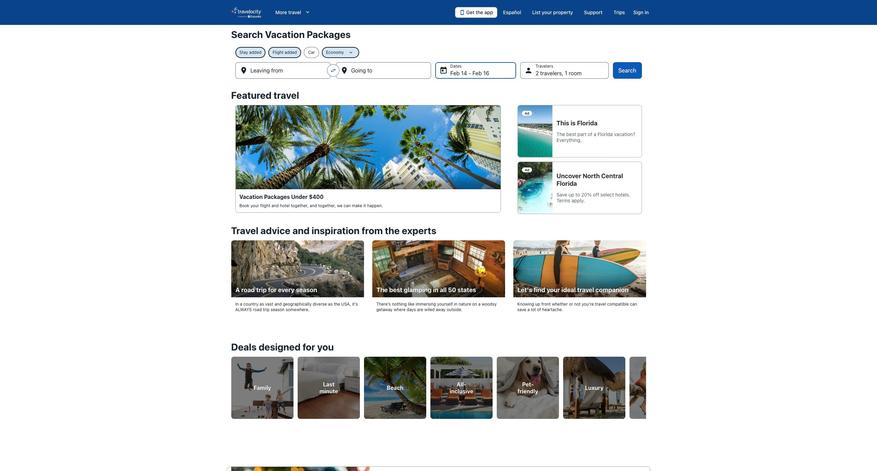 Task type: describe. For each thing, give the bounding box(es) containing it.
download the app button image
[[460, 10, 465, 15]]

next image
[[642, 382, 650, 390]]

previous image
[[227, 382, 235, 390]]

featured travel region
[[227, 86, 650, 221]]

swap origin and destination values image
[[330, 67, 336, 74]]

travel advice and inspiration from the experts region
[[227, 221, 650, 325]]



Task type: vqa. For each thing, say whether or not it's contained in the screenshot.
Swap origin and destination values image
yes



Task type: locate. For each thing, give the bounding box(es) containing it.
main content
[[0, 25, 877, 472]]

travelocity logo image
[[231, 7, 262, 18]]



